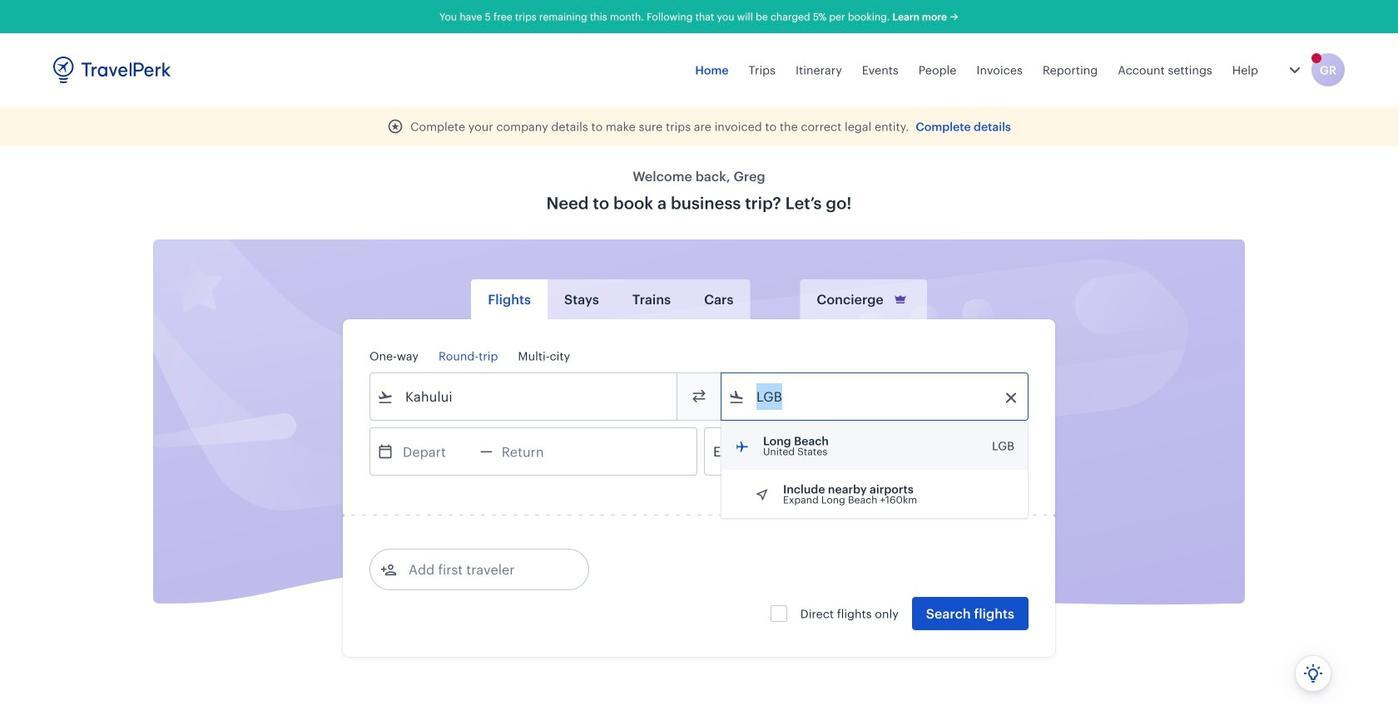 Task type: describe. For each thing, give the bounding box(es) containing it.
Depart text field
[[394, 429, 480, 475]]

From search field
[[394, 384, 655, 410]]

To search field
[[745, 384, 1007, 410]]

Return text field
[[493, 429, 579, 475]]



Task type: locate. For each thing, give the bounding box(es) containing it.
Add first traveler search field
[[397, 557, 570, 584]]



